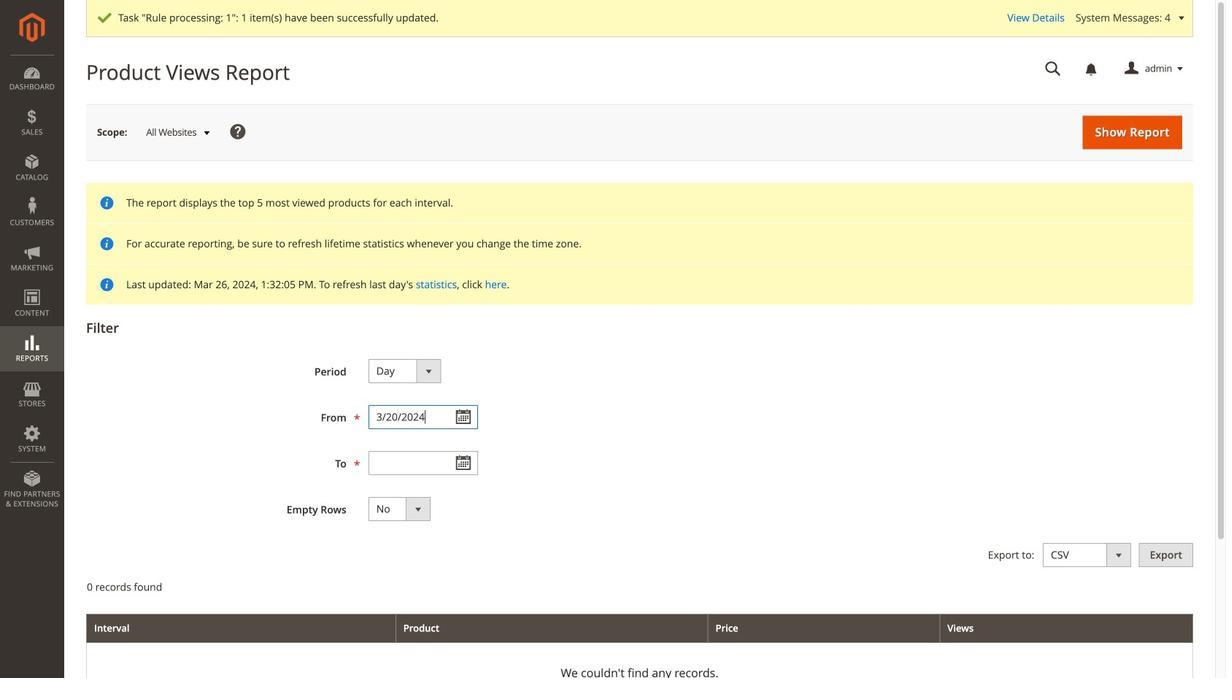 Task type: locate. For each thing, give the bounding box(es) containing it.
None text field
[[369, 451, 478, 475]]

None text field
[[1036, 56, 1072, 82], [369, 405, 478, 429], [1036, 56, 1072, 82], [369, 405, 478, 429]]

menu bar
[[0, 55, 64, 516]]

magento admin panel image
[[19, 12, 45, 42]]



